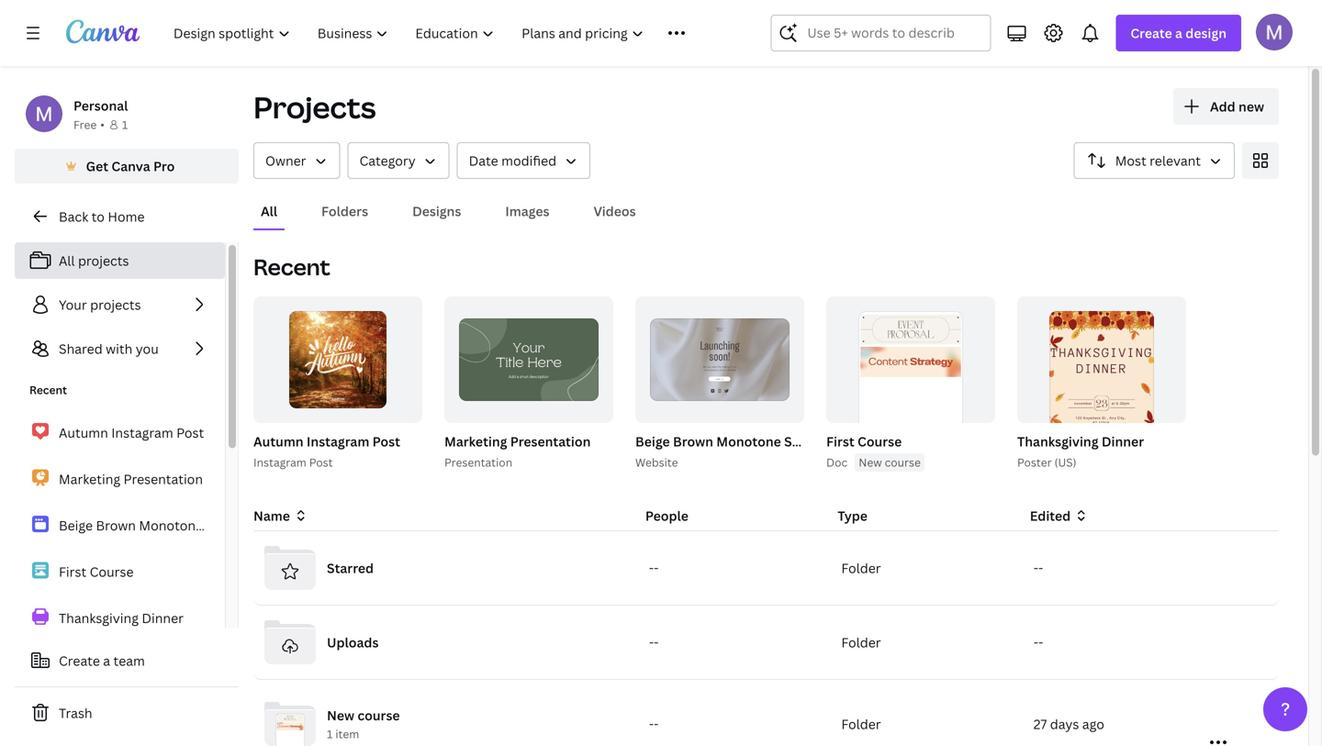 Task type: vqa. For each thing, say whether or not it's contained in the screenshot.
Designs button
yes



Task type: describe. For each thing, give the bounding box(es) containing it.
new for new course
[[859, 455, 882, 470]]

dinner for thanksgiving dinner poster (us)
[[1102, 433, 1144, 450]]

your projects link
[[15, 286, 225, 323]]

images
[[505, 202, 549, 220]]

most
[[1115, 152, 1146, 169]]

first course inside the first course link
[[59, 563, 134, 580]]

category
[[359, 152, 416, 169]]

first course link
[[15, 552, 225, 591]]

designs button
[[405, 194, 469, 229]]

marketing for marketing presentation
[[59, 470, 120, 488]]

marketing inside beige brown monotone sales & marketing resume website website
[[832, 433, 895, 450]]

back to home link
[[15, 198, 239, 235]]

shared
[[59, 340, 103, 358]]

monotone
[[716, 433, 781, 450]]

thanksgiving dinner poster (us)
[[1017, 433, 1144, 470]]

1 of 2
[[1147, 401, 1173, 415]]

0 vertical spatial first course
[[826, 433, 902, 450]]

3 folder from the top
[[841, 716, 881, 733]]

images button
[[498, 194, 557, 229]]

item
[[335, 727, 359, 742]]

dinner for thanksgiving dinner
[[142, 609, 184, 627]]

autumn instagram post
[[59, 424, 204, 441]]

presentation for marketing presentation
[[124, 470, 203, 488]]

all for all projects
[[59, 252, 75, 269]]

name
[[253, 507, 290, 525]]

beige brown monotone sales & marketing resume website button
[[635, 431, 1001, 454]]

new for new course 1 item
[[327, 707, 354, 724]]

27
[[1034, 716, 1047, 733]]

first inside the first course link
[[59, 563, 86, 580]]

thanksgiving for thanksgiving dinner
[[59, 609, 139, 627]]

with
[[106, 340, 132, 358]]

free
[[73, 117, 97, 132]]

get canva pro
[[86, 157, 175, 175]]

autumn instagram post button
[[253, 431, 400, 454]]

days
[[1050, 716, 1079, 733]]

first course button
[[826, 431, 902, 454]]

marketing presentation
[[59, 470, 203, 488]]

create for create a design
[[1131, 24, 1172, 42]]

back
[[59, 208, 88, 225]]

add new button
[[1173, 88, 1279, 125]]

create a design
[[1131, 24, 1227, 42]]

pro
[[153, 157, 175, 175]]

thanksgiving dinner
[[59, 609, 184, 627]]

1 horizontal spatial recent
[[253, 252, 330, 282]]

marketing presentation link
[[15, 460, 225, 499]]

shared with you link
[[15, 331, 225, 367]]

1 vertical spatial website
[[635, 455, 678, 470]]

new course 1 item
[[327, 707, 400, 742]]

personal
[[73, 97, 128, 114]]

shared with you
[[59, 340, 159, 358]]

folders
[[321, 202, 368, 220]]

27 days ago
[[1034, 716, 1104, 733]]

list containing all projects
[[15, 242, 225, 367]]

add
[[1210, 98, 1235, 115]]

post for autumn instagram post instagram post
[[372, 433, 400, 450]]

autumn instagram post instagram post
[[253, 433, 400, 470]]

1 for 1
[[122, 117, 128, 132]]

1 vertical spatial recent
[[29, 382, 67, 398]]

of
[[1155, 401, 1165, 415]]

videos button
[[586, 194, 643, 229]]

starred
[[327, 560, 374, 577]]

edited
[[1030, 507, 1071, 525]]

marketing for marketing presentation presentation
[[444, 433, 507, 450]]

folder for uploads
[[841, 634, 881, 651]]

post for autumn instagram post
[[176, 424, 204, 441]]

team
[[113, 652, 145, 670]]

beige brown monotone sales & marketing resume website website
[[635, 433, 1001, 470]]

people
[[645, 507, 689, 525]]

autumn for autumn instagram post instagram post
[[253, 433, 304, 450]]

maria williams image
[[1256, 14, 1293, 50]]

design
[[1186, 24, 1227, 42]]

add new
[[1210, 98, 1264, 115]]

name button
[[253, 506, 308, 526]]

2
[[1168, 401, 1173, 415]]

a for design
[[1175, 24, 1182, 42]]

date
[[469, 152, 498, 169]]

instagram for autumn instagram post instagram post
[[307, 433, 369, 450]]

course for new course
[[885, 455, 921, 470]]

canva
[[111, 157, 150, 175]]

doc
[[826, 455, 848, 470]]

course inside the first course link
[[90, 563, 134, 580]]

presentation for marketing presentation presentation
[[510, 433, 591, 450]]

all button
[[253, 194, 285, 229]]

your projects
[[59, 296, 141, 314]]

type
[[838, 507, 868, 525]]

a for team
[[103, 652, 110, 670]]

trash link
[[15, 695, 239, 732]]



Task type: locate. For each thing, give the bounding box(es) containing it.
thanksgiving for thanksgiving dinner poster (us)
[[1017, 433, 1099, 450]]

instagram
[[111, 424, 173, 441], [307, 433, 369, 450], [253, 455, 306, 470]]

1 horizontal spatial marketing
[[444, 433, 507, 450]]

all inside button
[[261, 202, 277, 220]]

a inside button
[[103, 652, 110, 670]]

0 horizontal spatial marketing
[[59, 470, 120, 488]]

resume
[[898, 433, 947, 450]]

1 horizontal spatial course
[[885, 455, 921, 470]]

you
[[136, 340, 159, 358]]

None search field
[[771, 15, 991, 51]]

marketing presentation button
[[444, 431, 591, 454]]

beige
[[635, 433, 670, 450]]

date modified
[[469, 152, 557, 169]]

course up 'thanksgiving dinner' link
[[90, 563, 134, 580]]

first up doc
[[826, 433, 854, 450]]

•
[[100, 117, 105, 132]]

folder
[[841, 560, 881, 577], [841, 634, 881, 651], [841, 716, 881, 733]]

create
[[1131, 24, 1172, 42], [59, 652, 100, 670]]

1 horizontal spatial autumn
[[253, 433, 304, 450]]

0 vertical spatial thanksgiving
[[1017, 433, 1099, 450]]

a left team
[[103, 652, 110, 670]]

1 horizontal spatial dinner
[[1102, 433, 1144, 450]]

0 vertical spatial a
[[1175, 24, 1182, 42]]

0 vertical spatial new
[[859, 455, 882, 470]]

--
[[649, 560, 659, 577], [1034, 560, 1043, 577], [649, 634, 659, 651], [1034, 634, 1043, 651], [649, 716, 659, 733]]

new
[[1239, 98, 1264, 115]]

new
[[859, 455, 882, 470], [327, 707, 354, 724]]

1 list from the top
[[15, 242, 225, 367]]

create for create a team
[[59, 652, 100, 670]]

to
[[91, 208, 105, 225]]

thanksgiving dinner button
[[1017, 431, 1144, 454]]

first course up new course
[[826, 433, 902, 450]]

videos
[[594, 202, 636, 220]]

autumn
[[59, 424, 108, 441], [253, 433, 304, 450]]

recent down all button
[[253, 252, 330, 282]]

first
[[826, 433, 854, 450], [59, 563, 86, 580]]

Owner button
[[253, 142, 340, 179]]

marketing inside marketing presentation link
[[59, 470, 120, 488]]

create inside create a design dropdown button
[[1131, 24, 1172, 42]]

projects
[[253, 87, 376, 127]]

0 horizontal spatial recent
[[29, 382, 67, 398]]

course
[[885, 455, 921, 470], [357, 707, 400, 724]]

1 horizontal spatial course
[[858, 433, 902, 450]]

poster
[[1017, 455, 1052, 470]]

1 vertical spatial first
[[59, 563, 86, 580]]

0 vertical spatial folder
[[841, 560, 881, 577]]

1 horizontal spatial website
[[950, 433, 1001, 450]]

first inside first course 'button'
[[826, 433, 854, 450]]

projects inside 'link'
[[90, 296, 141, 314]]

folder for starred
[[841, 560, 881, 577]]

0 vertical spatial course
[[858, 433, 902, 450]]

owner
[[265, 152, 306, 169]]

1 left item
[[327, 727, 333, 742]]

1 vertical spatial projects
[[90, 296, 141, 314]]

website right resume
[[950, 433, 1001, 450]]

new course button
[[855, 454, 924, 472]]

course
[[858, 433, 902, 450], [90, 563, 134, 580]]

first up 'thanksgiving dinner' link
[[59, 563, 86, 580]]

presentation
[[510, 433, 591, 450], [444, 455, 512, 470], [124, 470, 203, 488]]

2 folder from the top
[[841, 634, 881, 651]]

all up your
[[59, 252, 75, 269]]

&
[[820, 433, 829, 450]]

folders button
[[314, 194, 376, 229]]

0 vertical spatial website
[[950, 433, 1001, 450]]

0 vertical spatial 1
[[122, 117, 128, 132]]

1 vertical spatial thanksgiving
[[59, 609, 139, 627]]

get canva pro button
[[15, 149, 239, 184]]

Category button
[[348, 142, 450, 179]]

new course
[[859, 455, 921, 470]]

1 vertical spatial list
[[15, 413, 225, 638]]

create a design button
[[1116, 15, 1241, 51]]

autumn up marketing presentation link
[[59, 424, 108, 441]]

instagram for autumn instagram post
[[111, 424, 173, 441]]

autumn up name button
[[253, 433, 304, 450]]

projects right your
[[90, 296, 141, 314]]

course down resume
[[885, 455, 921, 470]]

1 folder from the top
[[841, 560, 881, 577]]

first course
[[826, 433, 902, 450], [59, 563, 134, 580]]

0 horizontal spatial all
[[59, 252, 75, 269]]

0 horizontal spatial dinner
[[142, 609, 184, 627]]

create left design
[[1131, 24, 1172, 42]]

2 horizontal spatial 1
[[1147, 401, 1153, 415]]

2 horizontal spatial post
[[372, 433, 400, 450]]

1 horizontal spatial new
[[859, 455, 882, 470]]

1 horizontal spatial first course
[[826, 433, 902, 450]]

0 horizontal spatial autumn
[[59, 424, 108, 441]]

0 vertical spatial create
[[1131, 24, 1172, 42]]

free •
[[73, 117, 105, 132]]

new down first course 'button'
[[859, 455, 882, 470]]

0 vertical spatial projects
[[78, 252, 129, 269]]

all projects link
[[15, 242, 225, 279]]

thanksgiving inside list
[[59, 609, 139, 627]]

1 right •
[[122, 117, 128, 132]]

thanksgiving up the create a team
[[59, 609, 139, 627]]

0 horizontal spatial a
[[103, 652, 110, 670]]

website down beige
[[635, 455, 678, 470]]

dinner inside "thanksgiving dinner poster (us)"
[[1102, 433, 1144, 450]]

most relevant
[[1115, 152, 1201, 169]]

new inside the new course 1 item
[[327, 707, 354, 724]]

dinner inside list
[[142, 609, 184, 627]]

relevant
[[1150, 152, 1201, 169]]

1 vertical spatial dinner
[[142, 609, 184, 627]]

create a team
[[59, 652, 145, 670]]

0 horizontal spatial 1
[[122, 117, 128, 132]]

course inside new course button
[[885, 455, 921, 470]]

0 horizontal spatial create
[[59, 652, 100, 670]]

your
[[59, 296, 87, 314]]

2 vertical spatial folder
[[841, 716, 881, 733]]

ago
[[1082, 716, 1104, 733]]

course up item
[[357, 707, 400, 724]]

list
[[15, 242, 225, 367], [15, 413, 225, 638]]

0 horizontal spatial new
[[327, 707, 354, 724]]

0 horizontal spatial course
[[357, 707, 400, 724]]

Sort by button
[[1074, 142, 1235, 179]]

back to home
[[59, 208, 145, 225]]

thanksgiving up (us)
[[1017, 433, 1099, 450]]

a
[[1175, 24, 1182, 42], [103, 652, 110, 670]]

uploads
[[327, 634, 379, 651]]

dinner
[[1102, 433, 1144, 450], [142, 609, 184, 627]]

1 vertical spatial folder
[[841, 634, 881, 651]]

1 horizontal spatial 1
[[327, 727, 333, 742]]

1 vertical spatial first course
[[59, 563, 134, 580]]

sales
[[784, 433, 817, 450]]

a left design
[[1175, 24, 1182, 42]]

create a team button
[[15, 643, 239, 679]]

0 horizontal spatial thanksgiving
[[59, 609, 139, 627]]

1 vertical spatial new
[[327, 707, 354, 724]]

1 inside the new course 1 item
[[327, 727, 333, 742]]

0 vertical spatial all
[[261, 202, 277, 220]]

0 vertical spatial recent
[[253, 252, 330, 282]]

course up new course
[[858, 433, 902, 450]]

create inside create a team button
[[59, 652, 100, 670]]

modified
[[501, 152, 557, 169]]

1 vertical spatial a
[[103, 652, 110, 670]]

thanksgiving
[[1017, 433, 1099, 450], [59, 609, 139, 627]]

thanksgiving inside "thanksgiving dinner poster (us)"
[[1017, 433, 1099, 450]]

brown
[[673, 433, 713, 450]]

0 horizontal spatial website
[[635, 455, 678, 470]]

projects for all projects
[[78, 252, 129, 269]]

1 horizontal spatial thanksgiving
[[1017, 433, 1099, 450]]

2 vertical spatial 1
[[327, 727, 333, 742]]

recent down shared
[[29, 382, 67, 398]]

a inside dropdown button
[[1175, 24, 1182, 42]]

designs
[[412, 202, 461, 220]]

course inside the new course 1 item
[[357, 707, 400, 724]]

website
[[950, 433, 1001, 450], [635, 455, 678, 470]]

0 horizontal spatial course
[[90, 563, 134, 580]]

projects
[[78, 252, 129, 269], [90, 296, 141, 314]]

(us)
[[1054, 455, 1076, 470]]

all down owner
[[261, 202, 277, 220]]

1 horizontal spatial all
[[261, 202, 277, 220]]

1 vertical spatial create
[[59, 652, 100, 670]]

list containing autumn instagram post
[[15, 413, 225, 638]]

all for all
[[261, 202, 277, 220]]

presentation inside list
[[124, 470, 203, 488]]

0 vertical spatial list
[[15, 242, 225, 367]]

recent
[[253, 252, 330, 282], [29, 382, 67, 398]]

course for new course 1 item
[[357, 707, 400, 724]]

edited button
[[1030, 506, 1207, 526]]

new inside button
[[859, 455, 882, 470]]

0 vertical spatial course
[[885, 455, 921, 470]]

thanksgiving dinner link
[[15, 599, 225, 638]]

1 for 1 of 2
[[1147, 401, 1153, 415]]

0 horizontal spatial first course
[[59, 563, 134, 580]]

home
[[108, 208, 145, 225]]

1 left of
[[1147, 401, 1153, 415]]

course inside first course 'button'
[[858, 433, 902, 450]]

0 vertical spatial dinner
[[1102, 433, 1144, 450]]

1 horizontal spatial a
[[1175, 24, 1182, 42]]

-
[[649, 560, 654, 577], [654, 560, 659, 577], [1034, 560, 1038, 577], [1038, 560, 1043, 577], [649, 634, 654, 651], [654, 634, 659, 651], [1034, 634, 1038, 651], [1038, 634, 1043, 651], [649, 716, 654, 733], [654, 716, 659, 733]]

1 horizontal spatial post
[[309, 455, 333, 470]]

1 vertical spatial course
[[90, 563, 134, 580]]

top level navigation element
[[162, 15, 727, 51], [162, 15, 727, 51]]

autumn for autumn instagram post
[[59, 424, 108, 441]]

1 vertical spatial 1
[[1147, 401, 1153, 415]]

autumn instagram post link
[[15, 413, 225, 452]]

Date modified button
[[457, 142, 590, 179]]

0 horizontal spatial first
[[59, 563, 86, 580]]

marketing inside "marketing presentation presentation"
[[444, 433, 507, 450]]

Search search field
[[807, 16, 954, 50]]

0 vertical spatial first
[[826, 433, 854, 450]]

2 horizontal spatial marketing
[[832, 433, 895, 450]]

marketing presentation presentation
[[444, 433, 591, 470]]

new up item
[[327, 707, 354, 724]]

1 vertical spatial course
[[357, 707, 400, 724]]

2 list from the top
[[15, 413, 225, 638]]

trash
[[59, 705, 92, 722]]

create left team
[[59, 652, 100, 670]]

autumn inside autumn instagram post instagram post
[[253, 433, 304, 450]]

1 horizontal spatial first
[[826, 433, 854, 450]]

all projects
[[59, 252, 129, 269]]

get
[[86, 157, 108, 175]]

projects for your projects
[[90, 296, 141, 314]]

projects down 'back to home'
[[78, 252, 129, 269]]

1 vertical spatial all
[[59, 252, 75, 269]]

1 horizontal spatial create
[[1131, 24, 1172, 42]]

first course up 'thanksgiving dinner' link
[[59, 563, 134, 580]]

0 horizontal spatial post
[[176, 424, 204, 441]]



